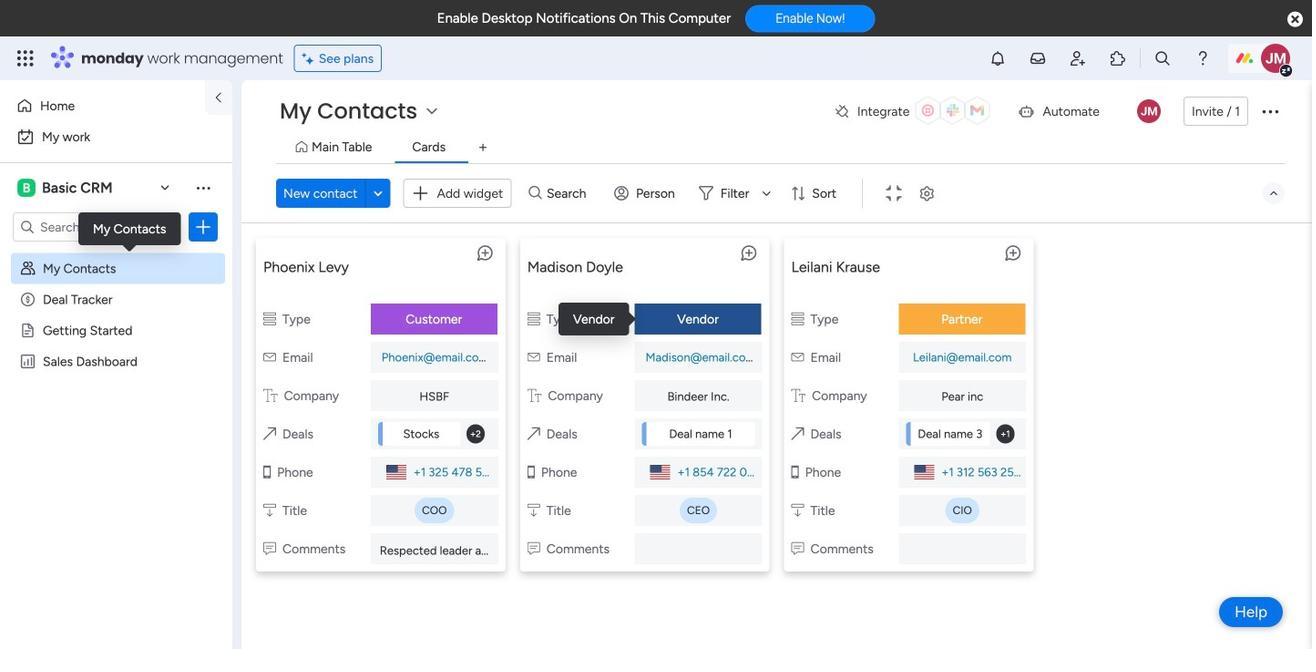 Task type: locate. For each thing, give the bounding box(es) containing it.
small dropdown column outline image
[[263, 503, 276, 518], [528, 503, 540, 518]]

tab list
[[276, 133, 1285, 163]]

2 dapulse text column image from the left
[[528, 388, 542, 403]]

1 horizontal spatial v2 status outline image
[[792, 311, 804, 327]]

v2 small long text column image
[[263, 541, 276, 557], [528, 541, 540, 557], [792, 541, 804, 557]]

1 horizontal spatial v2 small long text column image
[[528, 541, 540, 557]]

2 vertical spatial option
[[0, 252, 232, 256]]

add view image
[[480, 141, 487, 154]]

2 horizontal spatial v2 small long text column image
[[792, 541, 804, 557]]

v2 email column image
[[792, 350, 804, 365]]

1 v2 board relation small image from the left
[[263, 426, 276, 442]]

2 horizontal spatial v2 board relation small image
[[792, 426, 805, 442]]

1 vertical spatial option
[[11, 122, 222, 151]]

help image
[[1194, 49, 1212, 67]]

0 horizontal spatial small dropdown column outline image
[[263, 503, 276, 518]]

v2 board relation small image for 2nd v2 mobile phone image from the left
[[528, 426, 540, 442]]

3 v2 board relation small image from the left
[[792, 426, 805, 442]]

v2 status outline image
[[528, 311, 540, 327], [792, 311, 804, 327]]

workspace selection element
[[17, 177, 115, 199]]

1 horizontal spatial dapulse text column image
[[528, 388, 542, 403]]

row group
[[249, 231, 1305, 586]]

1 v2 status outline image from the left
[[528, 311, 540, 327]]

2 v2 board relation small image from the left
[[528, 426, 540, 442]]

0 horizontal spatial v2 mobile phone image
[[263, 464, 271, 480]]

workspace image
[[17, 178, 36, 198]]

v2 mobile phone image
[[263, 464, 271, 480], [528, 464, 535, 480]]

v2 search image
[[529, 183, 542, 204]]

v2 email column image for 2nd v2 mobile phone image from the left's dapulse text column icon
[[528, 350, 540, 365]]

v2 email column image
[[263, 350, 276, 365], [528, 350, 540, 365]]

0 horizontal spatial jeremy miller image
[[1138, 99, 1161, 123]]

small dropdown column outline image for 2nd v2 mobile phone image from the left
[[528, 503, 540, 518]]

0 horizontal spatial v2 email column image
[[263, 350, 276, 365]]

list box
[[0, 249, 232, 623]]

0 horizontal spatial v2 board relation small image
[[263, 426, 276, 442]]

collapse image
[[1267, 186, 1282, 201]]

jeremy miller image down search everything "icon"
[[1138, 99, 1161, 123]]

2 v2 status outline image from the left
[[792, 311, 804, 327]]

1 v2 mobile phone image from the left
[[263, 464, 271, 480]]

option
[[11, 91, 194, 120], [11, 122, 222, 151], [0, 252, 232, 256]]

0 horizontal spatial v2 small long text column image
[[263, 541, 276, 557]]

2 v2 small long text column image from the left
[[528, 541, 540, 557]]

2 small dropdown column outline image from the left
[[528, 503, 540, 518]]

1 v2 small long text column image from the left
[[263, 541, 276, 557]]

public dashboard image
[[19, 353, 36, 370]]

dapulse text column image for 2nd v2 mobile phone image from the left
[[528, 388, 542, 403]]

1 horizontal spatial small dropdown column outline image
[[528, 503, 540, 518]]

2 v2 email column image from the left
[[528, 350, 540, 365]]

1 vertical spatial jeremy miller image
[[1138, 99, 1161, 123]]

v2 small long text column image for small dropdown column outline image for first v2 mobile phone image
[[263, 541, 276, 557]]

1 horizontal spatial v2 mobile phone image
[[528, 464, 535, 480]]

v2 board relation small image
[[263, 426, 276, 442], [528, 426, 540, 442], [792, 426, 805, 442]]

v2 status outline image
[[263, 311, 276, 327]]

0 vertical spatial jeremy miller image
[[1262, 44, 1291, 73]]

1 small dropdown column outline image from the left
[[263, 503, 276, 518]]

search everything image
[[1154, 49, 1172, 67]]

1 horizontal spatial jeremy miller image
[[1262, 44, 1291, 73]]

invite members image
[[1069, 49, 1088, 67]]

v2 status outline image for v2 email column icon
[[792, 311, 804, 327]]

1 dapulse text column image from the left
[[263, 388, 278, 403]]

0 horizontal spatial v2 status outline image
[[528, 311, 540, 327]]

3 v2 small long text column image from the left
[[792, 541, 804, 557]]

monday marketplace image
[[1109, 49, 1128, 67]]

see plans image
[[302, 48, 319, 69]]

v2 email column image for dapulse text column icon associated with first v2 mobile phone image
[[263, 350, 276, 365]]

tab
[[469, 133, 498, 162]]

options image
[[194, 218, 212, 236]]

dapulse close image
[[1288, 10, 1304, 29]]

options image
[[1260, 100, 1282, 122]]

small dropdown column outline image for first v2 mobile phone image
[[263, 503, 276, 518]]

jeremy miller image down dapulse close 'image'
[[1262, 44, 1291, 73]]

public board image
[[19, 322, 36, 339]]

dapulse text column image
[[263, 388, 278, 403], [528, 388, 542, 403]]

1 horizontal spatial v2 board relation small image
[[528, 426, 540, 442]]

0 horizontal spatial dapulse text column image
[[263, 388, 278, 403]]

1 v2 email column image from the left
[[263, 350, 276, 365]]

angle down image
[[374, 186, 383, 200]]

jeremy miller image
[[1262, 44, 1291, 73], [1138, 99, 1161, 123]]

2 v2 mobile phone image from the left
[[528, 464, 535, 480]]

1 horizontal spatial v2 email column image
[[528, 350, 540, 365]]



Task type: describe. For each thing, give the bounding box(es) containing it.
arrow down image
[[756, 182, 778, 204]]

v2 board relation small image for v2 mobile phone icon
[[792, 426, 805, 442]]

Search in workspace field
[[38, 217, 152, 237]]

workspace options image
[[194, 178, 212, 197]]

dapulse text column image
[[792, 388, 806, 403]]

v2 small long text column image for small dropdown column outline icon
[[792, 541, 804, 557]]

0 vertical spatial option
[[11, 91, 194, 120]]

Search field
[[542, 180, 597, 206]]

v2 small long text column image for small dropdown column outline image corresponding to 2nd v2 mobile phone image from the left
[[528, 541, 540, 557]]

select product image
[[16, 49, 35, 67]]

small dropdown column outline image
[[792, 503, 804, 518]]

notifications image
[[989, 49, 1007, 67]]

v2 board relation small image for first v2 mobile phone image
[[263, 426, 276, 442]]

dapulse text column image for first v2 mobile phone image
[[263, 388, 278, 403]]

v2 status outline image for 2nd v2 mobile phone image from the left's dapulse text column icon v2 email column image
[[528, 311, 540, 327]]

update feed image
[[1029, 49, 1047, 67]]

v2 mobile phone image
[[792, 464, 799, 480]]



Task type: vqa. For each thing, say whether or not it's contained in the screenshot.
tab list
yes



